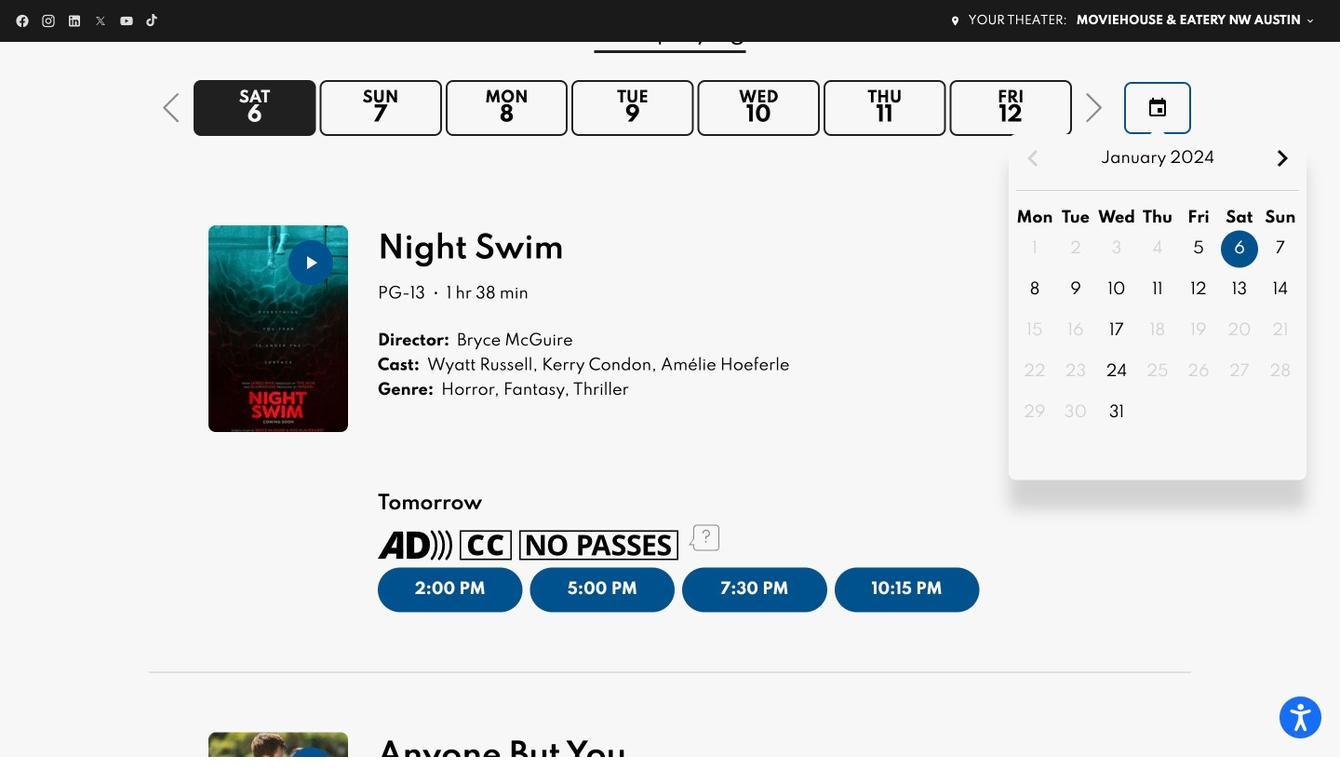 Task type: describe. For each thing, give the bounding box(es) containing it.
tiktok image
[[145, 13, 160, 28]]

open accessibe: accessibility options, statement and help image
[[1291, 704, 1312, 731]]

instagram image
[[41, 13, 56, 28]]

night swim image
[[209, 225, 348, 432]]

linkedin image
[[67, 13, 82, 28]]

twitter image
[[93, 13, 108, 28]]

facebook image
[[15, 13, 30, 28]]



Task type: locate. For each thing, give the bounding box(es) containing it.
youtube image
[[119, 13, 134, 28]]



Task type: vqa. For each thing, say whether or not it's contained in the screenshot.
Facebook "image"
yes



